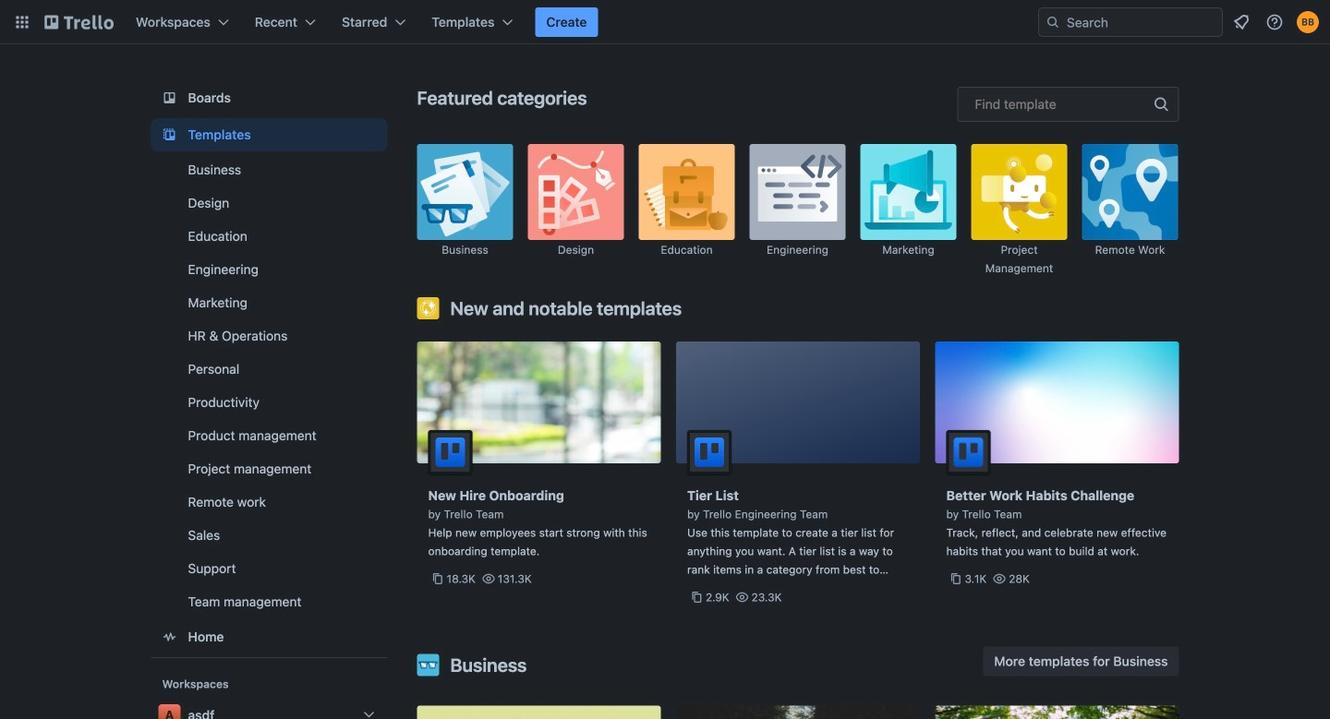 Task type: vqa. For each thing, say whether or not it's contained in the screenshot.
Engineering Icon
yes



Task type: describe. For each thing, give the bounding box(es) containing it.
marketing icon image
[[861, 144, 957, 240]]

template board image
[[158, 124, 181, 146]]

1 business icon image from the top
[[417, 144, 513, 240]]

back to home image
[[44, 7, 114, 37]]

open information menu image
[[1266, 13, 1284, 31]]

0 notifications image
[[1231, 11, 1253, 33]]

trello engineering team image
[[687, 431, 732, 475]]

search image
[[1046, 15, 1061, 30]]

primary element
[[0, 0, 1330, 44]]



Task type: locate. For each thing, give the bounding box(es) containing it.
0 vertical spatial business icon image
[[417, 144, 513, 240]]

None field
[[958, 87, 1179, 122]]

project management icon image
[[971, 144, 1068, 240]]

trello team image
[[947, 431, 991, 475]]

board image
[[158, 87, 181, 109]]

engineering icon image
[[750, 144, 846, 240]]

education icon image
[[639, 144, 735, 240]]

Search field
[[1038, 7, 1223, 37]]

business icon image
[[417, 144, 513, 240], [417, 655, 439, 677]]

bob builder (bobbuilder40) image
[[1297, 11, 1319, 33]]

home image
[[158, 626, 181, 649]]

2 business icon image from the top
[[417, 655, 439, 677]]

1 vertical spatial business icon image
[[417, 655, 439, 677]]

design icon image
[[528, 144, 624, 240]]

trello team image
[[428, 431, 473, 475]]

remote work icon image
[[1082, 144, 1178, 240]]



